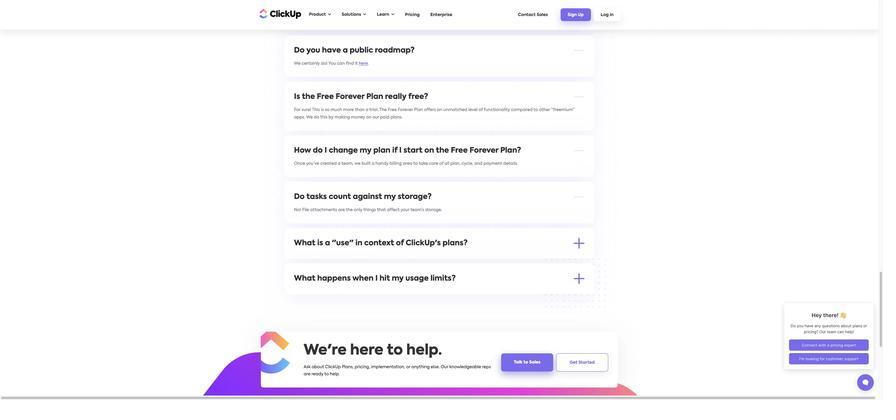 Task type: locate. For each thing, give the bounding box(es) containing it.
or left "anything" at the left
[[406, 365, 411, 370]]

on up 'care'
[[425, 147, 434, 155]]

1 vertical spatial on
[[425, 147, 434, 155]]

1 vertical spatial usage
[[406, 275, 429, 283]]

0 horizontal spatial as
[[336, 255, 340, 259]]

when down allowing
[[423, 262, 435, 266]]

and left payment
[[475, 162, 483, 166]]

1 vertical spatial paid
[[382, 255, 392, 259]]

find left the it
[[346, 61, 354, 66]]

feature.
[[365, 269, 381, 274]]

2 vertical spatial forever
[[470, 147, 499, 155]]

what is a "use" in context of clickup's plans?
[[294, 240, 468, 247]]

1 horizontal spatial plan
[[414, 108, 423, 112]]

0 vertical spatial find
[[346, 61, 354, 66]]

1 horizontal spatial count
[[397, 262, 409, 266]]

or right reset
[[391, 262, 396, 266]]

up
[[578, 13, 584, 17]]

current
[[401, 8, 416, 12]]

1 vertical spatial plan
[[414, 108, 423, 112]]

i up created
[[325, 147, 327, 155]]

payment
[[484, 162, 503, 166]]

as inside "uses" are intended as a demonstration of paid plan features, allowing you to explore their value for your workflows. uses are cumulative throughout a workspace and they do not reset or count down. when you reach a use limit, you won't lose any data, but you won't be able to edit or create new items with that feature. you can find a breakdown which features have usage limits
[[336, 255, 340, 259]]

sign up button
[[561, 8, 591, 21]]

won't down cumulative
[[547, 262, 559, 266]]

in right log
[[610, 13, 614, 17]]

the left end
[[453, 8, 460, 12]]

contact sales
[[518, 13, 548, 17]]

happy
[[478, 290, 491, 294]]

when inside "you're free to cancel at anytime! when you do, your current plan will last until the end of your billing cycle, unless you choose to downgrade immediately."
[[362, 8, 374, 12]]

and inside you'll still be able to use clickup, and we'll let you know as soon as a limit is reached. we're happy to provide a grace period to find the plan that works for you!
[[361, 290, 369, 294]]

2 vertical spatial free
[[451, 147, 468, 155]]

to inside for sure! this is so much more than a trial. the free forever plan offers an unmatched level of functionality compared to other "freemium" apps. we do this by making money on our paid plans.
[[534, 108, 538, 112]]

clickup,
[[343, 290, 360, 294]]

limit,
[[469, 262, 479, 266]]

1 vertical spatial do
[[313, 147, 323, 155]]

2 horizontal spatial forever
[[470, 147, 499, 155]]

usage left limits
[[479, 269, 491, 274]]

sign up
[[568, 13, 584, 17]]

0 vertical spatial we
[[294, 61, 301, 66]]

1 horizontal spatial able
[[566, 262, 575, 266]]

plan up the trial.
[[367, 93, 383, 101]]

you'll
[[294, 290, 305, 294]]

1 vertical spatial when
[[423, 262, 435, 266]]

is up intended
[[318, 240, 323, 247]]

a inside for sure! this is so much more than a trial. the free forever plan offers an unmatched level of functionality compared to other "freemium" apps. we do this by making money on our paid plans.
[[366, 108, 369, 112]]

0 horizontal spatial able
[[320, 290, 329, 294]]

plans?
[[443, 240, 468, 247]]

1 vertical spatial here
[[350, 344, 383, 358]]

forever
[[336, 93, 365, 101], [398, 108, 413, 112], [470, 147, 499, 155]]

paid up reset
[[382, 255, 392, 259]]

plan left offers
[[414, 108, 423, 112]]

1 vertical spatial count
[[397, 262, 409, 266]]

here right the it
[[359, 61, 368, 66]]

1 vertical spatial free
[[388, 108, 397, 112]]

2 horizontal spatial free
[[451, 147, 468, 155]]

for inside you'll still be able to use clickup, and we'll let you know as soon as a limit is reached. we're happy to provide a grace period to find the plan that works for you!
[[317, 297, 323, 302]]

area
[[403, 162, 413, 166]]

details.
[[504, 162, 518, 166]]

0 vertical spatial or
[[391, 262, 396, 266]]

is inside for sure! this is so much more than a trial. the free forever plan offers an unmatched level of functionality compared to other "freemium" apps. we do this by making money on our paid plans.
[[321, 108, 324, 112]]

do up no!
[[294, 194, 305, 201]]

of right level
[[479, 108, 483, 112]]

do up certainly
[[294, 47, 305, 54]]

level
[[469, 108, 478, 112]]

0 vertical spatial be
[[560, 262, 565, 266]]

2 horizontal spatial that
[[377, 208, 386, 212]]

data,
[[519, 262, 530, 266]]

1 horizontal spatial you
[[382, 269, 389, 274]]

plan inside "you're free to cancel at anytime! when you do, your current plan will last until the end of your billing cycle, unless you choose to downgrade immediately."
[[417, 8, 426, 12]]

solutions
[[342, 12, 361, 17]]

use left clickup,
[[335, 290, 342, 294]]

your right do,
[[391, 8, 400, 12]]

0 horizontal spatial have
[[322, 47, 341, 54]]

free for much
[[388, 108, 397, 112]]

0 vertical spatial do
[[294, 47, 305, 54]]

0 vertical spatial do
[[314, 115, 319, 119]]

won't up limits
[[488, 262, 500, 266]]

1 what from the top
[[294, 240, 316, 247]]

reps
[[482, 365, 491, 370]]

on inside for sure! this is so much more than a trial. the free forever plan offers an unmatched level of functionality compared to other "freemium" apps. we do this by making money on our paid plans.
[[366, 115, 372, 119]]

1 vertical spatial and
[[346, 262, 355, 266]]

free
[[317, 93, 334, 101], [388, 108, 397, 112], [451, 147, 468, 155]]

0 horizontal spatial plan
[[367, 93, 383, 101]]

help. down clickup
[[330, 373, 340, 377]]

0 horizontal spatial that
[[294, 297, 303, 302]]

1 horizontal spatial forever
[[398, 108, 413, 112]]

2 what from the top
[[294, 275, 316, 283]]

as
[[336, 255, 340, 259], [407, 290, 411, 294], [423, 290, 428, 294]]

0 vertical spatial when
[[362, 8, 374, 12]]

free up the so
[[317, 93, 334, 101]]

is left the so
[[321, 108, 324, 112]]

tasks
[[307, 194, 327, 201]]

can left the it
[[337, 61, 345, 66]]

of inside for sure! this is so much more than a trial. the free forever plan offers an unmatched level of functionality compared to other "freemium" apps. we do this by making money on our paid plans.
[[479, 108, 483, 112]]

you're
[[294, 8, 307, 12]]

attachments
[[310, 208, 337, 212]]

0 horizontal spatial on
[[366, 115, 372, 119]]

use inside "uses" are intended as a demonstration of paid plan features, allowing you to explore their value for your workflows. uses are cumulative throughout a workspace and they do not reset or count down. when you reach a use limit, you won't lose any data, but you won't be able to edit or create new items with that feature. you can find a breakdown which features have usage limits
[[461, 262, 468, 266]]

do tasks count against my storage?
[[294, 194, 432, 201]]

is right limit
[[443, 290, 446, 294]]

sales right talk
[[529, 361, 541, 365]]

1 horizontal spatial can
[[390, 269, 398, 274]]

i right if
[[399, 147, 402, 155]]

of up features,
[[396, 240, 404, 247]]

we down sure!
[[306, 115, 313, 119]]

for right value
[[493, 255, 498, 259]]

and left "we'll"
[[361, 290, 369, 294]]

is
[[321, 108, 324, 112], [318, 240, 323, 247], [443, 290, 446, 294]]

0 horizontal spatial won't
[[488, 262, 500, 266]]

forever for i
[[470, 147, 499, 155]]

on
[[366, 115, 372, 119], [425, 147, 434, 155]]

as right soon
[[423, 290, 428, 294]]

1 horizontal spatial free
[[388, 108, 397, 112]]

free up the plans. at the top left
[[388, 108, 397, 112]]

your right end
[[475, 8, 484, 12]]

when right anytime!
[[362, 8, 374, 12]]

plan inside you'll still be able to use clickup, and we'll let you know as soon as a limit is reached. we're happy to provide a grace period to find the plan that works for you!
[[568, 290, 577, 294]]

my up affect
[[384, 194, 396, 201]]

limits
[[492, 269, 503, 274]]

0 horizontal spatial or
[[303, 269, 308, 274]]

2 vertical spatial or
[[406, 365, 411, 370]]

edit
[[294, 269, 302, 274]]

your inside "uses" are intended as a demonstration of paid plan features, allowing you to explore their value for your workflows. uses are cumulative throughout a workspace and they do not reset or count down. when you reach a use limit, you won't lose any data, but you won't be able to edit or create new items with that feature. you can find a breakdown which features have usage limits
[[499, 255, 508, 259]]

do left not at bottom left
[[366, 262, 371, 266]]

a up workspace
[[341, 255, 344, 259]]

or right edit
[[303, 269, 308, 274]]

sales down choose on the top right of page
[[537, 13, 548, 17]]

1 vertical spatial cycle,
[[462, 162, 474, 166]]

do for do tasks count against my storage?
[[294, 194, 305, 201]]

free up plan,
[[451, 147, 468, 155]]

1 do from the top
[[294, 47, 305, 54]]

your right affect
[[401, 208, 410, 212]]

0 vertical spatial in
[[610, 13, 614, 17]]

0 vertical spatial free
[[317, 93, 334, 101]]

forever up the plans. at the top left
[[398, 108, 413, 112]]

billing left "unless"
[[485, 8, 497, 12]]

we're
[[304, 344, 347, 358]]

billing left the area
[[390, 162, 402, 166]]

forever inside for sure! this is so much more than a trial. the free forever plan offers an unmatched level of functionality compared to other "freemium" apps. we do this by making money on our paid plans.
[[398, 108, 413, 112]]

2 vertical spatial is
[[443, 290, 446, 294]]

by
[[329, 115, 334, 119]]

you
[[329, 61, 336, 66], [382, 269, 389, 274]]

1 horizontal spatial that
[[355, 269, 364, 274]]

forever up payment
[[470, 147, 499, 155]]

once
[[294, 162, 305, 166]]

do up you've
[[313, 147, 323, 155]]

the right period
[[560, 290, 567, 294]]

contact sales button
[[515, 10, 551, 20]]

clickup
[[325, 365, 341, 370]]

unmatched
[[444, 108, 468, 112]]

2 vertical spatial find
[[551, 290, 559, 294]]

plan
[[417, 8, 426, 12], [374, 147, 391, 155], [393, 255, 402, 259], [568, 290, 577, 294]]

"use"
[[332, 240, 354, 247]]

when inside "uses" are intended as a demonstration of paid plan features, allowing you to explore their value for your workflows. uses are cumulative throughout a workspace and they do not reset or count down. when you reach a use limit, you won't lose any data, but you won't be able to edit or create new items with that feature. you can find a breakdown which features have usage limits
[[423, 262, 435, 266]]

1 vertical spatial help.
[[330, 373, 340, 377]]

that inside "uses" are intended as a demonstration of paid plan features, allowing you to explore their value for your workflows. uses are cumulative throughout a workspace and they do not reset or count down. when you reach a use limit, you won't lose any data, but you won't be able to edit or create new items with that feature. you can find a breakdown which features have usage limits
[[355, 269, 364, 274]]

1 vertical spatial we
[[306, 115, 313, 119]]

for left you! at bottom left
[[317, 297, 323, 302]]

down.
[[410, 262, 422, 266]]

a right built
[[372, 162, 375, 166]]

when
[[353, 275, 374, 283]]

1 horizontal spatial we
[[306, 115, 313, 119]]

i left hit
[[376, 275, 378, 283]]

0 horizontal spatial you
[[329, 61, 336, 66]]

you right do!
[[329, 61, 336, 66]]

1 vertical spatial use
[[335, 290, 342, 294]]

0 vertical spatial can
[[337, 61, 345, 66]]

functionality
[[484, 108, 510, 112]]

billing inside "you're free to cancel at anytime! when you do, your current plan will last until the end of your billing cycle, unless you choose to downgrade immediately."
[[485, 8, 497, 12]]

as left soon
[[407, 290, 411, 294]]

really
[[385, 93, 407, 101]]

a left team,
[[338, 162, 341, 166]]

1 horizontal spatial won't
[[547, 262, 559, 266]]

use down explore on the right bottom of page
[[461, 262, 468, 266]]

do
[[314, 115, 319, 119], [313, 147, 323, 155], [366, 262, 371, 266]]

that right things
[[377, 208, 386, 212]]

1 horizontal spatial use
[[461, 262, 468, 266]]

can
[[337, 61, 345, 66], [390, 269, 398, 274]]

a left the trial.
[[366, 108, 369, 112]]

you down value
[[480, 262, 487, 266]]

0 horizontal spatial count
[[329, 194, 351, 201]]

1 horizontal spatial for
[[493, 255, 498, 259]]

1 vertical spatial forever
[[398, 108, 413, 112]]

change
[[329, 147, 358, 155]]

find right period
[[551, 290, 559, 294]]

against
[[353, 194, 382, 201]]

find inside "uses" are intended as a demonstration of paid plan features, allowing you to explore their value for your workflows. uses are cumulative throughout a workspace and they do not reset or count down. when you reach a use limit, you won't lose any data, but you won't be able to edit or create new items with that feature. you can find a breakdown which features have usage limits
[[399, 269, 407, 274]]

0 vertical spatial count
[[329, 194, 351, 201]]

else.
[[431, 365, 440, 370]]

0 horizontal spatial in
[[356, 240, 363, 247]]

which
[[436, 269, 449, 274]]

money
[[351, 115, 365, 119]]

0 vertical spatial help.
[[406, 344, 442, 358]]

ready
[[312, 373, 324, 377]]

0 vertical spatial what
[[294, 240, 316, 247]]

1 horizontal spatial i
[[376, 275, 378, 283]]

knowledgeable
[[449, 365, 481, 370]]

plan inside "uses" are intended as a demonstration of paid plan features, allowing you to explore their value for your workflows. uses are cumulative throughout a workspace and they do not reset or count down. when you reach a use limit, you won't lose any data, but you won't be able to edit or create new items with that feature. you can find a breakdown which features have usage limits
[[393, 255, 402, 259]]

1 vertical spatial or
[[303, 269, 308, 274]]

1 vertical spatial have
[[468, 269, 478, 274]]

1 horizontal spatial and
[[361, 290, 369, 294]]

happens
[[318, 275, 351, 283]]

what up "uses" in the left of the page
[[294, 240, 316, 247]]

we
[[355, 162, 361, 166]]

are down ask at the left bottom
[[304, 373, 311, 377]]

1 vertical spatial you
[[382, 269, 389, 274]]

0 horizontal spatial free
[[317, 93, 334, 101]]

1 vertical spatial my
[[384, 194, 396, 201]]

we certainly do! you can find it here .
[[294, 61, 369, 66]]

0 horizontal spatial can
[[337, 61, 345, 66]]

0 vertical spatial my
[[360, 147, 372, 155]]

and inside "uses" are intended as a demonstration of paid plan features, allowing you to explore their value for your workflows. uses are cumulative throughout a workspace and they do not reset or count down. when you reach a use limit, you won't lose any data, but you won't be able to edit or create new items with that feature. you can find a breakdown which features have usage limits
[[346, 262, 355, 266]]

1 horizontal spatial as
[[407, 290, 411, 294]]

about
[[312, 365, 324, 370]]

1 horizontal spatial have
[[468, 269, 478, 274]]

1 horizontal spatial billing
[[485, 8, 497, 12]]

find down features,
[[399, 269, 407, 274]]

2 won't from the left
[[547, 262, 559, 266]]

usage down breakdown
[[406, 275, 429, 283]]

what down edit
[[294, 275, 316, 283]]

and
[[475, 162, 483, 166], [346, 262, 355, 266], [361, 290, 369, 294]]

immediately.
[[294, 15, 321, 19]]

forever up more
[[336, 93, 365, 101]]

2 vertical spatial and
[[361, 290, 369, 294]]

count up attachments
[[329, 194, 351, 201]]

not
[[372, 262, 379, 266]]

0 vertical spatial sales
[[537, 13, 548, 17]]

have up we certainly do! you can find it here .
[[322, 47, 341, 54]]

is inside you'll still be able to use clickup, and we'll let you know as soon as a limit is reached. we're happy to provide a grace period to find the plan that works for you!
[[443, 290, 446, 294]]

in up demonstration
[[356, 240, 363, 247]]

2 do from the top
[[294, 194, 305, 201]]

what for what is a "use" in context of clickup's plans?
[[294, 240, 316, 247]]

0 vertical spatial cycle,
[[498, 8, 510, 12]]

here up pricing,
[[350, 344, 383, 358]]

0 horizontal spatial for
[[317, 297, 323, 302]]

as up workspace
[[336, 255, 340, 259]]

learn
[[377, 12, 389, 17]]

cycle, left "unless"
[[498, 8, 510, 12]]

an
[[437, 108, 443, 112]]

their
[[470, 255, 479, 259]]

if
[[392, 147, 398, 155]]

demonstration
[[345, 255, 376, 259]]

1 won't from the left
[[488, 262, 500, 266]]

log in link
[[594, 8, 621, 21]]

2 vertical spatial that
[[294, 297, 303, 302]]

other
[[539, 108, 550, 112]]

1 vertical spatial that
[[355, 269, 364, 274]]

0 horizontal spatial help.
[[330, 373, 340, 377]]

of inside "you're free to cancel at anytime! when you do, your current plan will last until the end of your billing cycle, unless you choose to downgrade immediately."
[[470, 8, 474, 12]]

you'll still be able to use clickup, and we'll let you know as soon as a limit is reached. we're happy to provide a grace period to find the plan that works for you!
[[294, 290, 577, 302]]

of left the all
[[440, 162, 444, 166]]

1 horizontal spatial find
[[399, 269, 407, 274]]

ask about clickup plans, pricing, implementation, or anything else. our knowledgeable reps are ready to help.
[[304, 365, 491, 377]]

0 horizontal spatial find
[[346, 61, 354, 66]]

a up intended
[[325, 240, 330, 247]]

we left certainly
[[294, 61, 301, 66]]

you inside you'll still be able to use clickup, and we'll let you know as soon as a limit is reached. we're happy to provide a grace period to find the plan that works for you!
[[386, 290, 394, 294]]

you
[[375, 8, 382, 12], [524, 8, 531, 12], [307, 47, 320, 54], [440, 255, 448, 259], [436, 262, 443, 266], [480, 262, 487, 266], [539, 262, 546, 266], [386, 290, 394, 294]]

cycle, right plan,
[[462, 162, 474, 166]]

won't
[[488, 262, 500, 266], [547, 262, 559, 266]]

of
[[470, 8, 474, 12], [479, 108, 483, 112], [440, 162, 444, 166], [396, 240, 404, 247], [377, 255, 381, 259]]

once you've created a team, we built a handy billing area to take care of all plan, cycle, and payment details.
[[294, 162, 518, 166]]

find inside you'll still be able to use clickup, and we'll let you know as soon as a limit is reached. we're happy to provide a grace period to find the plan that works for you!
[[551, 290, 559, 294]]

public
[[350, 47, 373, 54]]

0 horizontal spatial we
[[294, 61, 301, 66]]

all
[[445, 162, 450, 166]]

0 vertical spatial for
[[493, 255, 498, 259]]

my right hit
[[392, 275, 404, 283]]

your up 'lose'
[[499, 255, 508, 259]]

0 horizontal spatial usage
[[406, 275, 429, 283]]

that down you'll
[[294, 297, 303, 302]]

my for plan
[[360, 147, 372, 155]]

a up create
[[319, 262, 321, 266]]

help. up "anything" at the left
[[406, 344, 442, 358]]

you down reset
[[382, 269, 389, 274]]

here
[[359, 61, 368, 66], [350, 344, 383, 358]]

2 horizontal spatial or
[[406, 365, 411, 370]]

that inside you'll still be able to use clickup, and we'll let you know as soon as a limit is reached. we're happy to provide a grace period to find the plan that works for you!
[[294, 297, 303, 302]]

is
[[294, 93, 300, 101]]

started
[[579, 361, 595, 365]]

1 vertical spatial sales
[[529, 361, 541, 365]]

get started
[[570, 361, 595, 365]]

free inside for sure! this is so much more than a trial. the free forever plan offers an unmatched level of functionality compared to other "freemium" apps. we do this by making money on our paid plans.
[[388, 108, 397, 112]]

0 horizontal spatial when
[[362, 8, 374, 12]]

count down features,
[[397, 262, 409, 266]]

0 vertical spatial use
[[461, 262, 468, 266]]

1 horizontal spatial or
[[391, 262, 396, 266]]

do left this
[[314, 115, 319, 119]]

let
[[380, 290, 385, 294]]

0 vertical spatial you
[[329, 61, 336, 66]]

0 vertical spatial on
[[366, 115, 372, 119]]

can up what happens when i hit my usage limits?
[[390, 269, 398, 274]]

1 vertical spatial be
[[313, 290, 319, 294]]

cycle,
[[498, 8, 510, 12], [462, 162, 474, 166]]

or
[[391, 262, 396, 266], [303, 269, 308, 274], [406, 365, 411, 370]]

of up not at bottom left
[[377, 255, 381, 259]]

be down cumulative
[[560, 262, 565, 266]]



Task type: describe. For each thing, give the bounding box(es) containing it.
0 horizontal spatial billing
[[390, 162, 402, 166]]

workspace
[[322, 262, 345, 266]]

uses
[[532, 255, 541, 259]]

contact
[[518, 13, 536, 17]]

more
[[343, 108, 354, 112]]

1 horizontal spatial help.
[[406, 344, 442, 358]]

this
[[320, 115, 328, 119]]

plans,
[[342, 365, 354, 370]]

clickup's
[[406, 240, 441, 247]]

the right the is
[[302, 93, 315, 101]]

only
[[354, 208, 363, 212]]

so
[[325, 108, 330, 112]]

"uses" are intended as a demonstration of paid plan features, allowing you to explore their value for your workflows. uses are cumulative throughout a workspace and they do not reset or count down. when you reach a use limit, you won't lose any data, but you won't be able to edit or create new items with that feature. you can find a breakdown which features have usage limits
[[294, 255, 581, 274]]

enterprise link
[[428, 10, 455, 20]]

this
[[312, 108, 320, 112]]

0 vertical spatial that
[[377, 208, 386, 212]]

can inside "uses" are intended as a demonstration of paid plan features, allowing you to explore their value for your workflows. uses are cumulative throughout a workspace and they do not reset or count down. when you reach a use limit, you won't lose any data, but you won't be able to edit or create new items with that feature. you can find a breakdown which features have usage limits
[[390, 269, 398, 274]]

learn button
[[374, 9, 397, 21]]

anything
[[412, 365, 430, 370]]

team,
[[342, 162, 354, 166]]

able inside "uses" are intended as a demonstration of paid plan features, allowing you to explore their value for your workflows. uses are cumulative throughout a workspace and they do not reset or count down. when you reach a use limit, you won't lose any data, but you won't be able to edit or create new items with that feature. you can find a breakdown which features have usage limits
[[566, 262, 575, 266]]

roadmap?
[[375, 47, 415, 54]]

we inside for sure! this is so much more than a trial. the free forever plan offers an unmatched level of functionality compared to other "freemium" apps. we do this by making money on our paid plans.
[[306, 115, 313, 119]]

any
[[510, 262, 518, 266]]

do inside for sure! this is so much more than a trial. the free forever plan offers an unmatched level of functionality compared to other "freemium" apps. we do this by making money on our paid plans.
[[314, 115, 319, 119]]

created
[[321, 162, 337, 166]]

for inside "uses" are intended as a demonstration of paid plan features, allowing you to explore their value for your workflows. uses are cumulative throughout a workspace and they do not reset or count down. when you reach a use limit, you won't lose any data, but you won't be able to edit or create new items with that feature. you can find a breakdown which features have usage limits
[[493, 255, 498, 259]]

are left only
[[338, 208, 345, 212]]

to inside button
[[524, 361, 528, 365]]

sales inside button
[[529, 361, 541, 365]]

you up contact
[[524, 8, 531, 12]]

a down down.
[[408, 269, 411, 274]]

soon
[[412, 290, 422, 294]]

be inside you'll still be able to use clickup, and we'll let you know as soon as a limit is reached. we're happy to provide a grace period to find the plan that works for you!
[[313, 290, 319, 294]]

you're free to cancel at anytime! when you do, your current plan will last until the end of your billing cycle, unless you choose to downgrade immediately.
[[294, 8, 578, 19]]

know
[[395, 290, 406, 294]]

my for storage?
[[384, 194, 396, 201]]

1 horizontal spatial on
[[425, 147, 434, 155]]

you up learn
[[375, 8, 382, 12]]

pricing,
[[355, 365, 370, 370]]

throughout
[[294, 262, 318, 266]]

0 vertical spatial and
[[475, 162, 483, 166]]

a left public
[[343, 47, 348, 54]]

features,
[[403, 255, 421, 259]]

the inside "you're free to cancel at anytime! when you do, your current plan will last until the end of your billing cycle, unless you choose to downgrade immediately."
[[453, 8, 460, 12]]

grace
[[518, 290, 530, 294]]

sales inside button
[[537, 13, 548, 17]]

are up throughout
[[308, 255, 315, 259]]

much
[[331, 108, 342, 112]]

do inside "uses" are intended as a demonstration of paid plan features, allowing you to explore their value for your workflows. uses are cumulative throughout a workspace and they do not reset or count down. when you reach a use limit, you won't lose any data, but you won't be able to edit or create new items with that feature. you can find a breakdown which features have usage limits
[[366, 262, 371, 266]]

the inside you'll still be able to use clickup, and we'll let you know as soon as a limit is reached. we're happy to provide a grace period to find the plan that works for you!
[[560, 290, 567, 294]]

you inside "uses" are intended as a demonstration of paid plan features, allowing you to explore their value for your workflows. uses are cumulative throughout a workspace and they do not reset or count down. when you reach a use limit, you won't lose any data, but you won't be able to edit or create new items with that feature. you can find a breakdown which features have usage limits
[[382, 269, 389, 274]]

plan,
[[451, 162, 461, 166]]

they
[[355, 262, 365, 266]]

built
[[362, 162, 371, 166]]

workflows.
[[509, 255, 531, 259]]

count inside "uses" are intended as a demonstration of paid plan features, allowing you to explore their value for your workflows. uses are cumulative throughout a workspace and they do not reset or count down. when you reach a use limit, you won't lose any data, but you won't be able to edit or create new items with that feature. you can find a breakdown which features have usage limits
[[397, 262, 409, 266]]

are right the uses at the right bottom of the page
[[542, 255, 549, 259]]

pricing link
[[402, 10, 423, 20]]

our
[[441, 365, 448, 370]]

limit
[[433, 290, 442, 294]]

period
[[531, 290, 545, 294]]

trial.
[[370, 108, 379, 112]]

team's
[[411, 208, 424, 212]]

plan inside for sure! this is so much more than a trial. the free forever plan offers an unmatched level of functionality compared to other "freemium" apps. we do this by making money on our paid plans.
[[414, 108, 423, 112]]

plans.
[[391, 115, 403, 119]]

1 vertical spatial is
[[318, 240, 323, 247]]

making
[[335, 115, 350, 119]]

able inside you'll still be able to use clickup, and we'll let you know as soon as a limit is reached. we're happy to provide a grace period to find the plan that works for you!
[[320, 290, 329, 294]]

or inside ask about clickup plans, pricing, implementation, or anything else. our knowledgeable reps are ready to help.
[[406, 365, 411, 370]]

affect
[[387, 208, 400, 212]]

0 vertical spatial here
[[359, 61, 368, 66]]

clickup image
[[258, 8, 301, 19]]

0 vertical spatial plan
[[367, 93, 383, 101]]

talk to sales
[[514, 361, 541, 365]]

cumulative
[[550, 255, 573, 259]]

a left limit
[[429, 290, 432, 294]]

start
[[404, 147, 423, 155]]

we're here to help.
[[304, 344, 442, 358]]

free for plan
[[451, 147, 468, 155]]

for sure! this is so much more than a trial. the free forever plan offers an unmatched level of functionality compared to other "freemium" apps. we do this by making money on our paid plans.
[[294, 108, 575, 119]]

you up reach
[[440, 255, 448, 259]]

reached.
[[447, 290, 465, 294]]

lose
[[501, 262, 509, 266]]

is the free forever plan really free?
[[294, 93, 428, 101]]

get
[[570, 361, 578, 365]]

product
[[309, 12, 326, 17]]

to inside ask about clickup plans, pricing, implementation, or anything else. our knowledgeable reps are ready to help.
[[324, 373, 329, 377]]

what for what happens when i hit my usage limits?
[[294, 275, 316, 283]]

the
[[380, 108, 387, 112]]

2 horizontal spatial as
[[423, 290, 428, 294]]

be inside "uses" are intended as a demonstration of paid plan features, allowing you to explore their value for your workflows. uses are cumulative throughout a workspace and they do not reset or count down. when you reach a use limit, you won't lose any data, but you won't be able to edit or create new items with that feature. you can find a breakdown which features have usage limits
[[560, 262, 565, 266]]

of inside "uses" are intended as a demonstration of paid plan features, allowing you to explore their value for your workflows. uses are cumulative throughout a workspace and they do not reset or count down. when you reach a use limit, you won't lose any data, but you won't be able to edit or create new items with that feature. you can find a breakdown which features have usage limits
[[377, 255, 381, 259]]

enterprise
[[430, 13, 452, 17]]

talk
[[514, 361, 523, 365]]

log
[[601, 13, 609, 17]]

a up features
[[457, 262, 460, 266]]

2 horizontal spatial i
[[399, 147, 402, 155]]

certainly
[[302, 61, 320, 66]]

0 horizontal spatial cycle,
[[462, 162, 474, 166]]

here link
[[359, 61, 368, 66]]

ask
[[304, 365, 311, 370]]

use inside you'll still be able to use clickup, and we'll let you know as soon as a limit is reached. we're happy to provide a grace period to find the plan that works for you!
[[335, 290, 342, 294]]

you!
[[324, 297, 332, 302]]

we'll
[[370, 290, 379, 294]]

the left only
[[346, 208, 353, 212]]

solutions button
[[339, 9, 369, 21]]

features
[[450, 269, 467, 274]]

clickup logo image
[[252, 328, 290, 374]]

you up which
[[436, 262, 443, 266]]

reach
[[444, 262, 456, 266]]

do,
[[383, 8, 390, 12]]

paid inside "uses" are intended as a demonstration of paid plan features, allowing you to explore their value for your workflows. uses are cumulative throughout a workspace and they do not reset or count down. when you reach a use limit, you won't lose any data, but you won't be able to edit or create new items with that feature. you can find a breakdown which features have usage limits
[[382, 255, 392, 259]]

sure!
[[302, 108, 311, 112]]

"uses"
[[294, 255, 307, 259]]

0 vertical spatial forever
[[336, 93, 365, 101]]

storage.
[[425, 208, 442, 212]]

0 horizontal spatial i
[[325, 147, 327, 155]]

do for do you have a public roadmap?
[[294, 47, 305, 54]]

pricing
[[405, 13, 420, 17]]

usage inside "uses" are intended as a demonstration of paid plan features, allowing you to explore their value for your workflows. uses are cumulative throughout a workspace and they do not reset or count down. when you reach a use limit, you won't lose any data, but you won't be able to edit or create new items with that feature. you can find a breakdown which features have usage limits
[[479, 269, 491, 274]]

.
[[368, 61, 369, 66]]

context
[[364, 240, 394, 247]]

help. inside ask about clickup plans, pricing, implementation, or anything else. our knowledgeable reps are ready to help.
[[330, 373, 340, 377]]

end
[[461, 8, 469, 12]]

at
[[337, 8, 342, 12]]

provide
[[498, 290, 513, 294]]

you right but
[[539, 262, 546, 266]]

a left grace
[[514, 290, 517, 294]]

0 vertical spatial have
[[322, 47, 341, 54]]

than
[[355, 108, 365, 112]]

2 vertical spatial my
[[392, 275, 404, 283]]

paid inside for sure! this is so much more than a trial. the free forever plan offers an unmatched level of functionality compared to other "freemium" apps. we do this by making money on our paid plans.
[[380, 115, 390, 119]]

have inside "uses" are intended as a demonstration of paid plan features, allowing you to explore their value for your workflows. uses are cumulative throughout a workspace and they do not reset or count down. when you reach a use limit, you won't lose any data, but you won't be able to edit or create new items with that feature. you can find a breakdown which features have usage limits
[[468, 269, 478, 274]]

the up the all
[[436, 147, 449, 155]]

forever for than
[[398, 108, 413, 112]]

cycle, inside "you're free to cancel at anytime! when you do, your current plan will last until the end of your billing cycle, unless you choose to downgrade immediately."
[[498, 8, 510, 12]]

1 horizontal spatial in
[[610, 13, 614, 17]]

breakdown
[[412, 269, 435, 274]]

it
[[355, 61, 358, 66]]

allowing
[[422, 255, 439, 259]]

are inside ask about clickup plans, pricing, implementation, or anything else. our knowledgeable reps are ready to help.
[[304, 373, 311, 377]]

works
[[304, 297, 316, 302]]

you up certainly
[[307, 47, 320, 54]]



Task type: vqa. For each thing, say whether or not it's contained in the screenshot.


